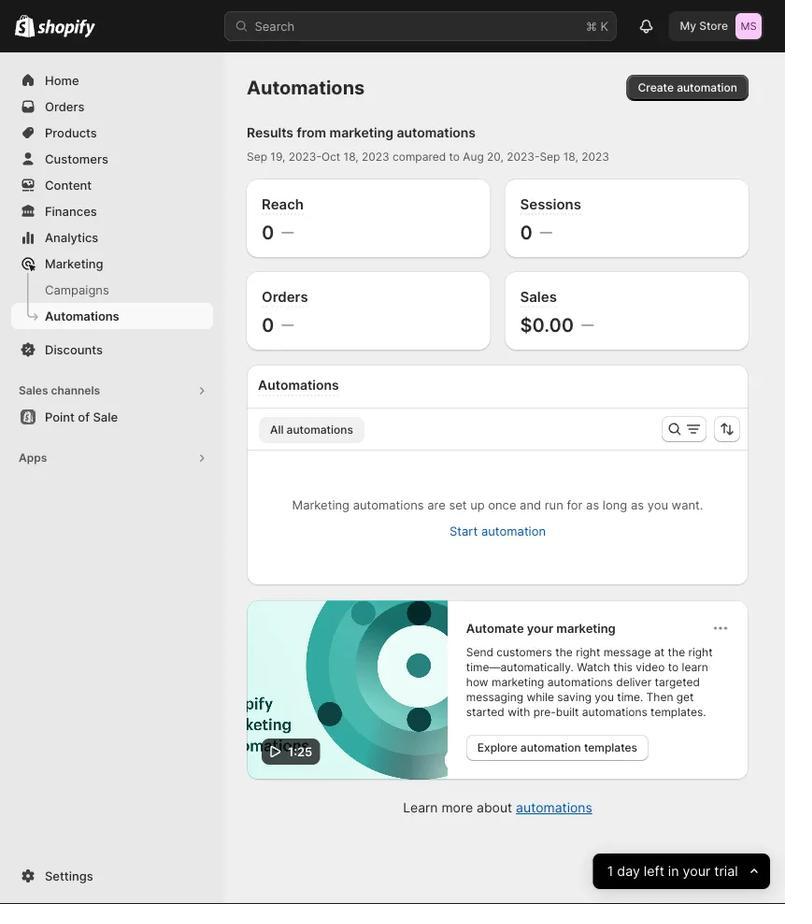 Task type: locate. For each thing, give the bounding box(es) containing it.
orders inside orders link
[[45, 99, 85, 114]]

marketing down 'all automations' button
[[292, 498, 350, 512]]

sessions
[[521, 196, 582, 212]]

0 horizontal spatial to
[[450, 150, 460, 164]]

— for orders 0 —
[[282, 317, 294, 332]]

watch
[[577, 661, 611, 675]]

the down automate your marketing
[[556, 646, 573, 660]]

sales
[[521, 288, 558, 305], [19, 384, 48, 398]]

0 horizontal spatial your
[[528, 621, 554, 636]]

marketing up oct
[[330, 125, 394, 141]]

sep
[[247, 150, 268, 164], [540, 150, 561, 164]]

0 vertical spatial marketing
[[45, 256, 103, 271]]

0 for reach 0 —
[[262, 221, 274, 244]]

0 vertical spatial to
[[450, 150, 460, 164]]

$0.00
[[521, 313, 575, 336]]

1 horizontal spatial to
[[669, 661, 679, 675]]

you left want.
[[648, 498, 669, 512]]

point of sale link
[[11, 404, 213, 430]]

— inside "reach 0 —"
[[282, 225, 294, 239]]

0 vertical spatial automations
[[247, 76, 365, 99]]

1 vertical spatial orders
[[262, 288, 309, 305]]

0 vertical spatial marketing
[[330, 125, 394, 141]]

campaigns
[[45, 283, 109, 297]]

1 vertical spatial marketing
[[292, 498, 350, 512]]

2023- right the 20,
[[507, 150, 540, 164]]

marketing automations are set up once and run for as long as you want.
[[292, 498, 704, 512]]

— inside 'sessions 0 —'
[[541, 225, 553, 239]]

automations
[[397, 125, 476, 141], [287, 423, 354, 437], [353, 498, 424, 512], [548, 676, 614, 690], [583, 706, 648, 719], [517, 800, 593, 816]]

orders for orders 0 —
[[262, 288, 309, 305]]

1 horizontal spatial 18,
[[564, 150, 579, 164]]

18, right oct
[[344, 150, 359, 164]]

campaigns link
[[11, 277, 213, 303]]

2023- down from
[[289, 150, 322, 164]]

to inside "results from marketing automations sep 19, 2023-oct 18, 2023 compared to aug 20, 2023-sep 18, 2023"
[[450, 150, 460, 164]]

18, up sessions
[[564, 150, 579, 164]]

0 horizontal spatial right
[[576, 646, 601, 660]]

0 horizontal spatial sales
[[19, 384, 48, 398]]

2 horizontal spatial marketing
[[557, 621, 616, 636]]

automations up all automations
[[258, 378, 339, 393]]

1 horizontal spatial your
[[684, 864, 712, 880]]

0 vertical spatial your
[[528, 621, 554, 636]]

0 vertical spatial sales
[[521, 288, 558, 305]]

0 inside 'sessions 0 —'
[[521, 221, 533, 244]]

1 as from the left
[[587, 498, 600, 512]]

2 as from the left
[[631, 498, 645, 512]]

marketing
[[330, 125, 394, 141], [557, 621, 616, 636], [492, 676, 545, 690]]

0 horizontal spatial you
[[595, 691, 615, 704]]

—
[[282, 225, 294, 239], [541, 225, 553, 239], [282, 317, 294, 332], [582, 317, 594, 332]]

orders down "reach 0 —"
[[262, 288, 309, 305]]

0 horizontal spatial the
[[556, 646, 573, 660]]

automation inside "link"
[[677, 81, 738, 94]]

as
[[587, 498, 600, 512], [631, 498, 645, 512]]

automation
[[677, 81, 738, 94], [482, 524, 546, 538], [521, 741, 582, 755]]

1 horizontal spatial marketing
[[292, 498, 350, 512]]

marketing down analytics
[[45, 256, 103, 271]]

0 horizontal spatial as
[[587, 498, 600, 512]]

sales channels button
[[11, 378, 213, 404]]

marketing
[[45, 256, 103, 271], [292, 498, 350, 512]]

sales for channels
[[19, 384, 48, 398]]

1 horizontal spatial the
[[669, 646, 686, 660]]

— for sessions 0 —
[[541, 225, 553, 239]]

to inside the 'send customers the right message at the right time—automatically. watch this video to learn how marketing automations deliver targeted messaging while saving you time. then get started with pre-built automations templates.'
[[669, 661, 679, 675]]

time—automatically.
[[467, 661, 574, 675]]

1 2023 from the left
[[362, 150, 390, 164]]

1 vertical spatial you
[[595, 691, 615, 704]]

content
[[45, 178, 92, 192]]

automations down campaigns
[[45, 309, 119, 323]]

orders 0 —
[[262, 288, 309, 336]]

automations up from
[[247, 76, 365, 99]]

0 vertical spatial orders
[[45, 99, 85, 114]]

as right 'long' at the bottom of page
[[631, 498, 645, 512]]

your up customers
[[528, 621, 554, 636]]

targeted
[[655, 676, 701, 690]]

0 horizontal spatial marketing
[[45, 256, 103, 271]]

sales up point
[[19, 384, 48, 398]]

0 horizontal spatial sep
[[247, 150, 268, 164]]

trial
[[715, 864, 739, 880]]

start automation
[[450, 524, 546, 538]]

automation down pre-
[[521, 741, 582, 755]]

1 horizontal spatial 2023-
[[507, 150, 540, 164]]

1 vertical spatial sales
[[19, 384, 48, 398]]

0 horizontal spatial 2023-
[[289, 150, 322, 164]]

explore automation templates
[[478, 741, 638, 755]]

saving
[[558, 691, 592, 704]]

automations up saving
[[548, 676, 614, 690]]

pre-
[[534, 706, 557, 719]]

0
[[262, 221, 274, 244], [521, 221, 533, 244], [262, 313, 274, 336]]

1 vertical spatial your
[[684, 864, 712, 880]]

1 vertical spatial marketing
[[557, 621, 616, 636]]

apps
[[19, 451, 47, 465]]

at
[[655, 646, 665, 660]]

to up targeted
[[669, 661, 679, 675]]

2 vertical spatial marketing
[[492, 676, 545, 690]]

0 horizontal spatial 2023
[[362, 150, 390, 164]]

right up watch
[[576, 646, 601, 660]]

orders down home
[[45, 99, 85, 114]]

your right in
[[684, 864, 712, 880]]

orders link
[[11, 94, 213, 120]]

home
[[45, 73, 79, 87]]

results from marketing automations sep 19, 2023-oct 18, 2023 compared to aug 20, 2023-sep 18, 2023
[[247, 125, 610, 164]]

sales up $0.00
[[521, 288, 558, 305]]

0 horizontal spatial marketing
[[330, 125, 394, 141]]

right up learn
[[689, 646, 713, 660]]

0 vertical spatial you
[[648, 498, 669, 512]]

1 day left in your trial
[[608, 864, 739, 880]]

1 horizontal spatial orders
[[262, 288, 309, 305]]

reach
[[262, 196, 304, 212]]

templates.
[[651, 706, 707, 719]]

2 18, from the left
[[564, 150, 579, 164]]

1 vertical spatial automation
[[482, 524, 546, 538]]

automations right all
[[287, 423, 354, 437]]

2 2023- from the left
[[507, 150, 540, 164]]

the right at
[[669, 646, 686, 660]]

reach 0 —
[[262, 196, 304, 244]]

18,
[[344, 150, 359, 164], [564, 150, 579, 164]]

1 horizontal spatial as
[[631, 498, 645, 512]]

0 horizontal spatial 18,
[[344, 150, 359, 164]]

marketing for marketing
[[45, 256, 103, 271]]

to
[[450, 150, 460, 164], [669, 661, 679, 675]]

1 horizontal spatial marketing
[[492, 676, 545, 690]]

sessions 0 —
[[521, 196, 582, 244]]

you
[[648, 498, 669, 512], [595, 691, 615, 704]]

automation down once
[[482, 524, 546, 538]]

automation right the create
[[677, 81, 738, 94]]

— inside sales $0.00 —
[[582, 317, 594, 332]]

sales inside button
[[19, 384, 48, 398]]

sep up sessions
[[540, 150, 561, 164]]

2023
[[362, 150, 390, 164], [582, 150, 610, 164]]

with
[[508, 706, 531, 719]]

marketing down time—automatically.
[[492, 676, 545, 690]]

are
[[428, 498, 446, 512]]

create
[[638, 81, 675, 94]]

time.
[[618, 691, 644, 704]]

sep left 19,
[[247, 150, 268, 164]]

marketing inside "results from marketing automations sep 19, 2023-oct 18, 2023 compared to aug 20, 2023-sep 18, 2023"
[[330, 125, 394, 141]]

the
[[556, 646, 573, 660], [669, 646, 686, 660]]

you left time.
[[595, 691, 615, 704]]

how
[[467, 676, 489, 690]]

automations up compared
[[397, 125, 476, 141]]

to left aug
[[450, 150, 460, 164]]

1 horizontal spatial sales
[[521, 288, 558, 305]]

up
[[471, 498, 485, 512]]

⌘
[[587, 19, 598, 33]]

sales inside sales $0.00 —
[[521, 288, 558, 305]]

0 horizontal spatial orders
[[45, 99, 85, 114]]

1 18, from the left
[[344, 150, 359, 164]]

1 horizontal spatial sep
[[540, 150, 561, 164]]

your inside dropdown button
[[684, 864, 712, 880]]

0 inside orders 0 —
[[262, 313, 274, 336]]

finances link
[[11, 198, 213, 225]]

1 vertical spatial to
[[669, 661, 679, 675]]

as right for
[[587, 498, 600, 512]]

1:25
[[288, 745, 313, 759]]

2 vertical spatial automation
[[521, 741, 582, 755]]

1 horizontal spatial 2023
[[582, 150, 610, 164]]

0 inside "reach 0 —"
[[262, 221, 274, 244]]

— inside orders 0 —
[[282, 317, 294, 332]]

settings link
[[11, 864, 213, 890]]

1 horizontal spatial right
[[689, 646, 713, 660]]

marketing for your
[[557, 621, 616, 636]]

1 horizontal spatial you
[[648, 498, 669, 512]]

automations
[[247, 76, 365, 99], [45, 309, 119, 323], [258, 378, 339, 393]]

sale
[[93, 410, 118, 424]]

my
[[681, 19, 697, 33]]

0 vertical spatial automation
[[677, 81, 738, 94]]

once
[[489, 498, 517, 512]]

1 day left in your trial button
[[594, 854, 771, 890]]

marketing up watch
[[557, 621, 616, 636]]

shopify image
[[15, 15, 35, 37], [38, 19, 96, 38]]

20,
[[488, 150, 504, 164]]

your
[[528, 621, 554, 636], [684, 864, 712, 880]]

while
[[527, 691, 555, 704]]



Task type: describe. For each thing, give the bounding box(es) containing it.
day
[[618, 864, 641, 880]]

automations link
[[517, 800, 593, 816]]

in
[[669, 864, 680, 880]]

this
[[614, 661, 633, 675]]

search
[[255, 19, 295, 33]]

analytics
[[45, 230, 99, 245]]

automations inside button
[[287, 423, 354, 437]]

k
[[601, 19, 609, 33]]

of
[[78, 410, 90, 424]]

long
[[603, 498, 628, 512]]

from
[[297, 125, 327, 141]]

orders for orders
[[45, 99, 85, 114]]

aug
[[463, 150, 484, 164]]

marketing link
[[11, 251, 213, 277]]

1 sep from the left
[[247, 150, 268, 164]]

my store
[[681, 19, 729, 33]]

marketing inside the 'send customers the right message at the right time—automatically. watch this video to learn how marketing automations deliver targeted messaging while saving you time. then get started with pre-built automations templates.'
[[492, 676, 545, 690]]

— for reach 0 —
[[282, 225, 294, 239]]

explore automation templates link
[[467, 735, 649, 762]]

automations link
[[11, 303, 213, 329]]

send
[[467, 646, 494, 660]]

automations right about
[[517, 800, 593, 816]]

1 right from the left
[[576, 646, 601, 660]]

automation for explore
[[521, 741, 582, 755]]

my store image
[[736, 13, 763, 39]]

learn
[[403, 800, 438, 816]]

left
[[645, 864, 665, 880]]

start
[[450, 524, 478, 538]]

1 2023- from the left
[[289, 150, 322, 164]]

automation for start
[[482, 524, 546, 538]]

video
[[636, 661, 666, 675]]

⌘ k
[[587, 19, 609, 33]]

message
[[604, 646, 652, 660]]

start automation link
[[439, 518, 558, 545]]

channels
[[51, 384, 100, 398]]

set
[[449, 498, 467, 512]]

home link
[[11, 67, 213, 94]]

analytics link
[[11, 225, 213, 251]]

create automation link
[[627, 75, 749, 101]]

get
[[677, 691, 695, 704]]

marketing for marketing automations are set up once and run for as long as you want.
[[292, 498, 350, 512]]

all
[[270, 423, 284, 437]]

for
[[567, 498, 583, 512]]

sales for $0.00
[[521, 288, 558, 305]]

messaging
[[467, 691, 524, 704]]

point of sale button
[[0, 404, 225, 430]]

2 2023 from the left
[[582, 150, 610, 164]]

automate
[[467, 621, 524, 636]]

1 horizontal spatial shopify image
[[38, 19, 96, 38]]

started
[[467, 706, 505, 719]]

learn
[[683, 661, 709, 675]]

products link
[[11, 120, 213, 146]]

compared
[[393, 150, 446, 164]]

more
[[442, 800, 473, 816]]

0 horizontal spatial shopify image
[[15, 15, 35, 37]]

learn more about automations
[[403, 800, 593, 816]]

sales $0.00 —
[[521, 288, 594, 336]]

finances
[[45, 204, 97, 218]]

apps button
[[11, 445, 213, 472]]

1 the from the left
[[556, 646, 573, 660]]

automations inside "results from marketing automations sep 19, 2023-oct 18, 2023 compared to aug 20, 2023-sep 18, 2023"
[[397, 125, 476, 141]]

run
[[545, 498, 564, 512]]

1 vertical spatial automations
[[45, 309, 119, 323]]

— for sales $0.00 —
[[582, 317, 594, 332]]

marketing for from
[[330, 125, 394, 141]]

customers
[[45, 152, 108, 166]]

2 the from the left
[[669, 646, 686, 660]]

automate your marketing
[[467, 621, 616, 636]]

point of sale
[[45, 410, 118, 424]]

content link
[[11, 172, 213, 198]]

0 for sessions 0 —
[[521, 221, 533, 244]]

and
[[520, 498, 542, 512]]

automations left are
[[353, 498, 424, 512]]

all automations button
[[259, 417, 365, 443]]

you inside the 'send customers the right message at the right time—automatically. watch this video to learn how marketing automations deliver targeted messaging while saving you time. then get started with pre-built automations templates.'
[[595, 691, 615, 704]]

customers
[[497, 646, 553, 660]]

automations down time.
[[583, 706, 648, 719]]

2 right from the left
[[689, 646, 713, 660]]

send customers the right message at the right time—automatically. watch this video to learn how marketing automations deliver targeted messaging while saving you time. then get started with pre-built automations templates.
[[467, 646, 713, 719]]

products
[[45, 125, 97, 140]]

2 vertical spatial automations
[[258, 378, 339, 393]]

want.
[[672, 498, 704, 512]]

settings
[[45, 869, 93, 884]]

templates
[[585, 741, 638, 755]]

deliver
[[617, 676, 652, 690]]

0 for orders 0 —
[[262, 313, 274, 336]]

results
[[247, 125, 294, 141]]

point
[[45, 410, 75, 424]]

customers link
[[11, 146, 213, 172]]

automation for create
[[677, 81, 738, 94]]

built
[[557, 706, 579, 719]]

about
[[477, 800, 513, 816]]

store
[[700, 19, 729, 33]]

2 sep from the left
[[540, 150, 561, 164]]

oct
[[322, 150, 341, 164]]

discounts
[[45, 342, 103, 357]]

1:25 button
[[247, 601, 448, 780]]



Task type: vqa. For each thing, say whether or not it's contained in the screenshot.
top you
yes



